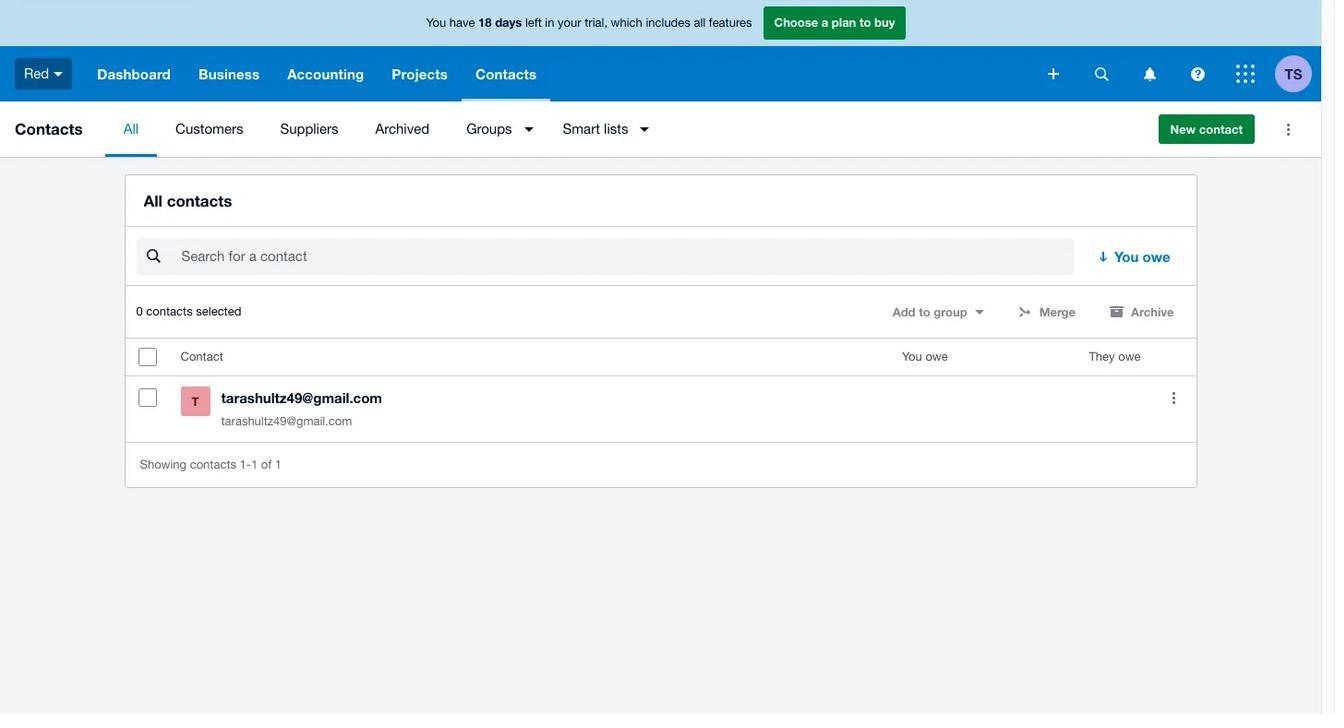 Task type: locate. For each thing, give the bounding box(es) containing it.
you
[[426, 16, 446, 30], [1115, 249, 1139, 265], [902, 350, 922, 364]]

owe up archive
[[1143, 249, 1171, 265]]

all
[[123, 121, 139, 137], [144, 191, 162, 211]]

archive button
[[1098, 298, 1185, 327]]

contacts right 0
[[146, 305, 193, 319]]

owe down add to group popup button
[[926, 350, 948, 364]]

0 vertical spatial to
[[860, 15, 871, 30]]

1 horizontal spatial to
[[919, 305, 931, 320]]

showing contacts 1-1 of 1
[[140, 458, 282, 472]]

smart lists button
[[545, 102, 661, 157]]

red button
[[0, 46, 83, 102]]

you inside contact list table element
[[902, 350, 922, 364]]

contacts down customers button
[[167, 191, 232, 211]]

you down add
[[902, 350, 922, 364]]

business button
[[185, 46, 274, 102]]

dashboard link
[[83, 46, 185, 102]]

menu containing all
[[105, 102, 1144, 157]]

menu
[[105, 102, 1144, 157]]

1 left the of
[[251, 458, 258, 472]]

contacts for showing
[[190, 458, 236, 472]]

you owe up the archive "button"
[[1115, 249, 1171, 265]]

contacts left 1-
[[190, 458, 236, 472]]

1 vertical spatial all
[[144, 191, 162, 211]]

owe inside popup button
[[1143, 249, 1171, 265]]

your
[[558, 16, 582, 30]]

2 horizontal spatial you
[[1115, 249, 1139, 265]]

in
[[545, 16, 555, 30]]

to inside banner
[[860, 15, 871, 30]]

contacts down days
[[476, 66, 537, 82]]

add
[[893, 305, 916, 320]]

1 vertical spatial you owe
[[902, 350, 948, 364]]

tarashultz49@gmail.com
[[221, 390, 382, 407], [221, 415, 352, 429]]

1 vertical spatial contacts
[[146, 305, 193, 319]]

actions menu image
[[1270, 111, 1307, 148]]

svg image
[[1237, 65, 1255, 83], [1095, 67, 1109, 81], [1144, 67, 1156, 81]]

1 horizontal spatial you
[[902, 350, 922, 364]]

0 vertical spatial all
[[123, 121, 139, 137]]

1 vertical spatial tarashultz49@gmail.com
[[221, 415, 352, 429]]

all down "dashboard" link
[[123, 121, 139, 137]]

1 horizontal spatial contacts
[[476, 66, 537, 82]]

1 vertical spatial contacts
[[15, 119, 83, 139]]

to
[[860, 15, 871, 30], [919, 305, 931, 320]]

0 vertical spatial contacts
[[167, 191, 232, 211]]

you inside popup button
[[1115, 249, 1139, 265]]

you owe
[[1115, 249, 1171, 265], [902, 350, 948, 364]]

1 1 from the left
[[251, 458, 258, 472]]

which
[[611, 16, 643, 30]]

2 vertical spatial contacts
[[190, 458, 236, 472]]

0 vertical spatial you
[[426, 16, 446, 30]]

0 horizontal spatial 1
[[251, 458, 258, 472]]

1 vertical spatial you
[[1115, 249, 1139, 265]]

all for all
[[123, 121, 139, 137]]

plan
[[832, 15, 856, 30]]

2 vertical spatial you
[[902, 350, 922, 364]]

1 horizontal spatial 1
[[275, 458, 282, 472]]

left
[[525, 16, 542, 30]]

customers
[[176, 121, 243, 137]]

2 horizontal spatial svg image
[[1237, 65, 1255, 83]]

to left buy in the right of the page
[[860, 15, 871, 30]]

groups
[[467, 121, 512, 137]]

you owe down add to group
[[902, 350, 948, 364]]

merge
[[1040, 305, 1076, 320]]

tarashultz49@gmail.com tarashultz49@gmail.com
[[221, 390, 382, 429]]

trial,
[[585, 16, 608, 30]]

0 horizontal spatial svg image
[[54, 72, 63, 76]]

merge button
[[1006, 298, 1087, 327]]

all down all button
[[144, 191, 162, 211]]

contacts for all
[[167, 191, 232, 211]]

groups button
[[448, 102, 545, 157]]

0 vertical spatial tarashultz49@gmail.com
[[221, 390, 382, 407]]

svg image
[[1191, 67, 1205, 81], [1048, 68, 1059, 79], [54, 72, 63, 76]]

suppliers
[[280, 121, 338, 137]]

contacts down red popup button at the top left of the page
[[15, 119, 83, 139]]

contacts button
[[462, 46, 551, 102]]

1
[[251, 458, 258, 472], [275, 458, 282, 472]]

contact
[[1200, 122, 1243, 137]]

more row options image
[[1173, 392, 1176, 404]]

all for all contacts
[[144, 191, 162, 211]]

1 vertical spatial to
[[919, 305, 931, 320]]

suppliers button
[[262, 102, 357, 157]]

to right add
[[919, 305, 931, 320]]

18
[[479, 15, 492, 30]]

contacts for 0
[[146, 305, 193, 319]]

2 tarashultz49@gmail.com from the top
[[221, 415, 352, 429]]

a
[[822, 15, 829, 30]]

you left have
[[426, 16, 446, 30]]

2 horizontal spatial svg image
[[1191, 67, 1205, 81]]

includes
[[646, 16, 691, 30]]

banner
[[0, 0, 1322, 102]]

0 vertical spatial you owe
[[1115, 249, 1171, 265]]

0 horizontal spatial you owe
[[902, 350, 948, 364]]

Search for a contact field
[[180, 239, 1074, 275]]

0 vertical spatial contacts
[[476, 66, 537, 82]]

0 horizontal spatial to
[[860, 15, 871, 30]]

ts
[[1285, 65, 1303, 82]]

1 horizontal spatial all
[[144, 191, 162, 211]]

owe right they
[[1119, 350, 1141, 364]]

to inside popup button
[[919, 305, 931, 320]]

all inside button
[[123, 121, 139, 137]]

you owe inside popup button
[[1115, 249, 1171, 265]]

2 horizontal spatial owe
[[1143, 249, 1171, 265]]

0 horizontal spatial you
[[426, 16, 446, 30]]

of
[[261, 458, 272, 472]]

contacts
[[167, 191, 232, 211], [146, 305, 193, 319], [190, 458, 236, 472]]

days
[[495, 15, 522, 30]]

ts button
[[1275, 46, 1322, 102]]

0 horizontal spatial all
[[123, 121, 139, 137]]

1 right the of
[[275, 458, 282, 472]]

lists
[[604, 121, 628, 137]]

contacts
[[476, 66, 537, 82], [15, 119, 83, 139]]

banner containing ts
[[0, 0, 1322, 102]]

you have 18 days left in your trial, which includes all features
[[426, 15, 752, 30]]

you up the archive "button"
[[1115, 249, 1139, 265]]

1 horizontal spatial you owe
[[1115, 249, 1171, 265]]

choose
[[774, 15, 818, 30]]

customers button
[[157, 102, 262, 157]]

owe
[[1143, 249, 1171, 265], [926, 350, 948, 364], [1119, 350, 1141, 364]]



Task type: describe. For each thing, give the bounding box(es) containing it.
1 horizontal spatial svg image
[[1144, 67, 1156, 81]]

choose a plan to buy
[[774, 15, 895, 30]]

t
[[192, 395, 199, 409]]

all
[[694, 16, 706, 30]]

contacts inside dropdown button
[[476, 66, 537, 82]]

you owe button
[[1085, 238, 1185, 275]]

you owe inside contact list table element
[[902, 350, 948, 364]]

all contacts
[[144, 191, 232, 211]]

business
[[199, 66, 260, 82]]

1 tarashultz49@gmail.com from the top
[[221, 390, 382, 407]]

they owe
[[1089, 350, 1141, 364]]

they
[[1089, 350, 1115, 364]]

showing
[[140, 458, 187, 472]]

selected
[[196, 305, 241, 319]]

accounting
[[287, 66, 364, 82]]

1 horizontal spatial owe
[[1119, 350, 1141, 364]]

archived button
[[357, 102, 448, 157]]

you inside you have 18 days left in your trial, which includes all features
[[426, 16, 446, 30]]

new contact button
[[1159, 115, 1255, 144]]

group
[[934, 305, 968, 320]]

features
[[709, 16, 752, 30]]

tarashultz49@gmail.com inside the tarashultz49@gmail.com tarashultz49@gmail.com
[[221, 415, 352, 429]]

0 horizontal spatial svg image
[[1095, 67, 1109, 81]]

red
[[24, 65, 49, 81]]

accounting button
[[274, 46, 378, 102]]

buy
[[875, 15, 895, 30]]

1 horizontal spatial svg image
[[1048, 68, 1059, 79]]

add to group button
[[882, 298, 995, 327]]

dashboard
[[97, 66, 171, 82]]

0
[[136, 305, 143, 319]]

0 contacts selected
[[136, 305, 241, 319]]

new contact
[[1171, 122, 1243, 137]]

smart
[[563, 121, 600, 137]]

contact list table element
[[125, 339, 1197, 443]]

projects
[[392, 66, 448, 82]]

archived
[[375, 121, 430, 137]]

all button
[[105, 102, 157, 157]]

add to group
[[893, 305, 968, 320]]

new
[[1171, 122, 1196, 137]]

2 1 from the left
[[275, 458, 282, 472]]

0 horizontal spatial contacts
[[15, 119, 83, 139]]

smart lists
[[563, 121, 628, 137]]

have
[[450, 16, 475, 30]]

svg image inside red popup button
[[54, 72, 63, 76]]

archive
[[1131, 305, 1174, 320]]

1-
[[240, 458, 251, 472]]

0 horizontal spatial owe
[[926, 350, 948, 364]]

projects button
[[378, 46, 462, 102]]

more row options button
[[1156, 380, 1193, 417]]

contact
[[181, 350, 223, 364]]



Task type: vqa. For each thing, say whether or not it's contained in the screenshot.
You in YOU HAVE 18 DAYS LEFT IN YOUR TRIAL, WHICH INCLUDES ALL FEATURES
yes



